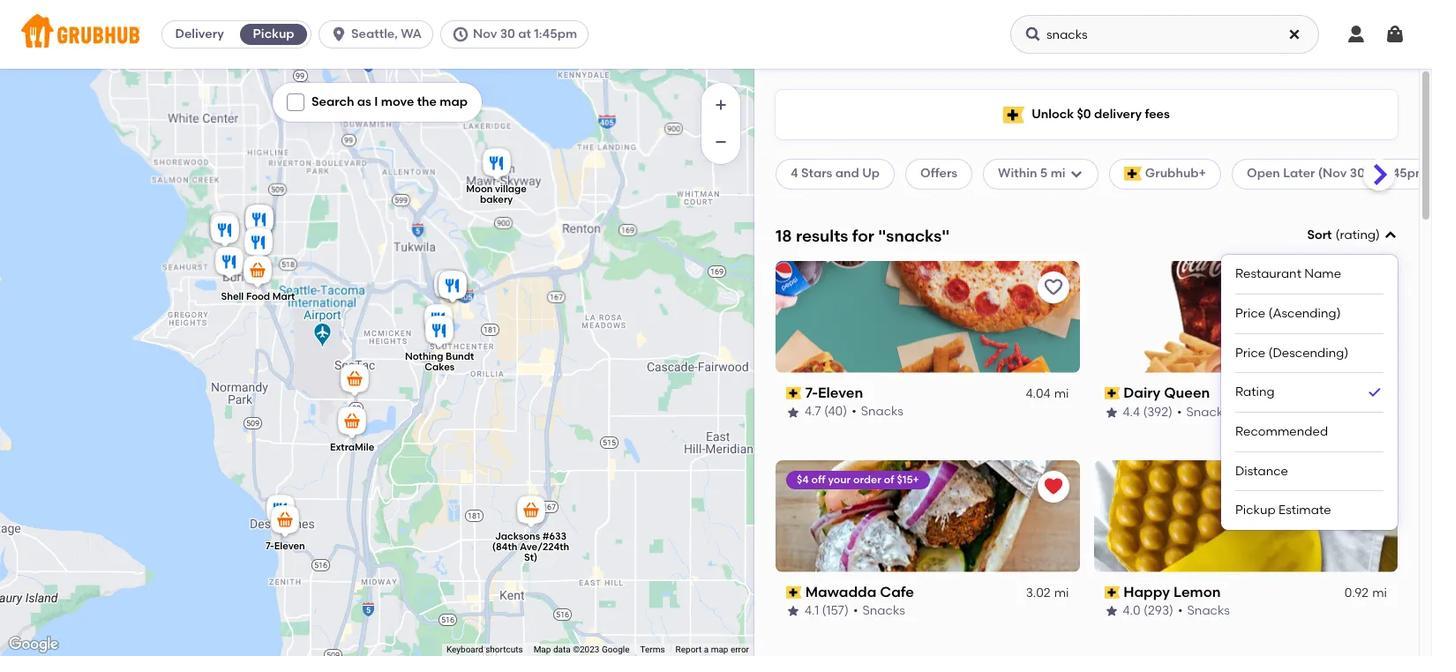 Task type: vqa. For each thing, say whether or not it's contained in the screenshot.
Star icon associated with 7-Eleven
yes



Task type: locate. For each thing, give the bounding box(es) containing it.
shortcuts
[[486, 645, 523, 655]]

recommended
[[1236, 425, 1329, 440]]

bakery
[[480, 194, 513, 205]]

• down mawadda cafe
[[854, 604, 859, 619]]

mawadda cafe logo image
[[776, 461, 1080, 573]]

0 vertical spatial grubhub plus flag logo image
[[1004, 106, 1025, 123]]

save this restaurant image
[[1361, 277, 1383, 298], [1361, 476, 1383, 498]]

svg image inside nov 30 at 1:45pm button
[[452, 26, 470, 43]]

• snacks down cafe
[[854, 604, 906, 619]]

1 horizontal spatial 7-eleven
[[806, 385, 864, 402]]

snacks down queen
[[1187, 405, 1230, 420]]

•
[[852, 405, 857, 420], [1178, 405, 1183, 420], [854, 604, 859, 619], [1179, 604, 1184, 619]]

• snacks for eleven
[[852, 405, 904, 420]]

0 vertical spatial 7-
[[806, 385, 818, 402]]

0 horizontal spatial eleven
[[274, 541, 305, 553]]

• snacks down "lemon" at the right bottom of the page
[[1179, 604, 1231, 619]]

)
[[1376, 228, 1381, 243]]

7- inside map region
[[265, 541, 274, 553]]

grubhub plus flag logo image left grubhub+
[[1124, 167, 1142, 181]]

grubhub plus flag logo image left unlock
[[1004, 106, 1025, 123]]

nothing bundt cakes
[[405, 351, 474, 373]]

report
[[676, 645, 702, 655]]

1 save this restaurant image from the top
[[1361, 277, 1383, 298]]

7- up 4.7
[[806, 385, 818, 402]]

snacks
[[861, 405, 904, 420], [1187, 405, 1230, 420], [863, 604, 906, 619], [1188, 604, 1231, 619]]

7 eleven image
[[267, 503, 302, 542]]

happy lemon
[[1124, 584, 1222, 601]]

within 5 mi
[[999, 166, 1066, 181]]

seattle, wa button
[[319, 20, 441, 49]]

4.4
[[1123, 405, 1141, 420]]

2 price from the top
[[1236, 346, 1266, 361]]

0 horizontal spatial 7-eleven
[[265, 541, 305, 553]]

at left 1:45pm)
[[1369, 166, 1382, 181]]

grubhub plus flag logo image for grubhub+
[[1124, 167, 1142, 181]]

snacks down cafe
[[863, 604, 906, 619]]

0 horizontal spatial pickup
[[253, 26, 295, 41]]

open later (nov 30 at 1:45pm)
[[1248, 166, 1432, 181]]

jamba image
[[430, 268, 466, 306]]

map right the
[[440, 94, 468, 109]]

• down happy lemon
[[1179, 604, 1184, 619]]

results
[[796, 226, 849, 246]]

1 vertical spatial pickup
[[1236, 504, 1276, 519]]

star icon image for 7-eleven
[[787, 406, 801, 420]]

pickup inside button
[[253, 26, 295, 41]]

nov
[[473, 26, 497, 41]]

as
[[357, 94, 372, 109]]

sort
[[1308, 228, 1333, 243]]

$15+
[[897, 474, 920, 486]]

snacks for eleven
[[861, 405, 904, 420]]

• snacks for queen
[[1178, 405, 1230, 420]]

0 vertical spatial map
[[440, 94, 468, 109]]

• snacks down queen
[[1178, 405, 1230, 420]]

• snacks right (40)
[[852, 405, 904, 420]]

1 vertical spatial 30
[[1351, 166, 1366, 181]]

pickup right delivery button
[[253, 26, 295, 41]]

30
[[500, 26, 516, 41], [1351, 166, 1366, 181]]

map right a on the bottom left of page
[[711, 645, 729, 655]]

pickup estimate
[[1236, 504, 1332, 519]]

(
[[1336, 228, 1341, 243]]

4.4 (392)
[[1123, 405, 1173, 420]]

1 horizontal spatial 30
[[1351, 166, 1366, 181]]

0.92
[[1345, 586, 1370, 601]]

offers
[[921, 166, 958, 181]]

0 horizontal spatial 7-
[[265, 541, 274, 553]]

subscription pass image for happy lemon
[[1105, 587, 1121, 599]]

extramile image
[[334, 404, 369, 443]]

saved restaurant button
[[1038, 471, 1070, 503]]

extramile
[[330, 443, 374, 454]]

tacos el hass image
[[207, 213, 242, 252]]

subscription pass image
[[787, 388, 802, 400], [1105, 388, 1121, 400], [787, 587, 802, 599], [1105, 587, 1121, 599]]

1 horizontal spatial at
[[1369, 166, 1382, 181]]

star icon image left 4.7
[[787, 406, 801, 420]]

4.0 (293)
[[1123, 604, 1174, 619]]

eleven down marina market & deli image
[[274, 541, 305, 553]]

delivery button
[[163, 20, 237, 49]]

1 vertical spatial eleven
[[274, 541, 305, 553]]

1 price from the top
[[1236, 306, 1266, 321]]

1 vertical spatial map
[[711, 645, 729, 655]]

1 horizontal spatial map
[[711, 645, 729, 655]]

rating option
[[1236, 374, 1384, 413]]

mawadda cafe
[[806, 584, 915, 601]]

grubhub plus flag logo image for unlock $0 delivery fees
[[1004, 106, 1025, 123]]

• right (40)
[[852, 405, 857, 420]]

dairy queen logo image
[[1094, 261, 1399, 373]]

1 horizontal spatial pickup
[[1236, 504, 1276, 519]]

cafe
[[880, 584, 915, 601]]

subscription pass image left mawadda at the right of the page
[[787, 587, 802, 599]]

keyboard
[[447, 645, 484, 655]]

star icon image left 4.1 at the right of the page
[[787, 605, 801, 619]]

0 horizontal spatial at
[[518, 26, 531, 41]]

data
[[553, 645, 571, 655]]

delivery
[[175, 26, 224, 41]]

1 vertical spatial 7-eleven
[[265, 541, 305, 553]]

price for price (descending)
[[1236, 346, 1266, 361]]

save this restaurant button
[[1038, 272, 1070, 304], [1356, 272, 1388, 304], [1356, 471, 1388, 503]]

1 vertical spatial price
[[1236, 346, 1266, 361]]

mi right 3.47 at bottom right
[[1373, 387, 1388, 402]]

happy lemon logo image
[[1094, 461, 1399, 573]]

30 inside button
[[500, 26, 516, 41]]

keyboard shortcuts
[[447, 645, 523, 655]]

(84th
[[492, 542, 517, 553]]

1 horizontal spatial eleven
[[818, 385, 864, 402]]

save this restaurant button for 7-eleven
[[1038, 272, 1070, 304]]

list box containing restaurant name
[[1236, 255, 1384, 531]]

list box
[[1236, 255, 1384, 531]]

jacksons #633 (84th ave/224th st)
[[492, 531, 569, 564]]

later
[[1284, 166, 1316, 181]]

snacks for queen
[[1187, 405, 1230, 420]]

• for lemon
[[1179, 604, 1184, 619]]

0 vertical spatial save this restaurant image
[[1361, 277, 1383, 298]]

snacks down "lemon" at the right bottom of the page
[[1188, 604, 1231, 619]]

star icon image left 4.4
[[1105, 406, 1119, 420]]

30 right nov
[[500, 26, 516, 41]]

None field
[[1222, 227, 1399, 531]]

price down restaurant
[[1236, 306, 1266, 321]]

3.02
[[1027, 586, 1051, 601]]

ronnie's market image
[[211, 245, 247, 283]]

0 horizontal spatial grubhub plus flag logo image
[[1004, 106, 1025, 123]]

0 vertical spatial price
[[1236, 306, 1266, 321]]

village
[[495, 183, 527, 195]]

pickup down distance
[[1236, 504, 1276, 519]]

1 horizontal spatial 7-
[[806, 385, 818, 402]]

mi right "3.02"
[[1055, 586, 1070, 601]]

mi for 7-eleven
[[1055, 387, 1070, 402]]

nothing
[[405, 351, 443, 363]]

1:45pm
[[534, 26, 577, 41]]

0 vertical spatial eleven
[[818, 385, 864, 402]]

mi right 4.04
[[1055, 387, 1070, 402]]

eleven up (40)
[[818, 385, 864, 402]]

move
[[381, 94, 414, 109]]

your
[[829, 474, 851, 486]]

auntie anne's image
[[435, 268, 470, 307]]

at
[[518, 26, 531, 41], [1369, 166, 1382, 181]]

1 vertical spatial 7-
[[265, 541, 274, 553]]

1 vertical spatial at
[[1369, 166, 1382, 181]]

30 right (nov
[[1351, 166, 1366, 181]]

none field containing sort
[[1222, 227, 1399, 531]]

0 vertical spatial 30
[[500, 26, 516, 41]]

0 horizontal spatial 30
[[500, 26, 516, 41]]

map data ©2023 google
[[534, 645, 630, 655]]

4 stars and up
[[791, 166, 880, 181]]

eleven inside map region
[[274, 541, 305, 553]]

subscription pass image up $4
[[787, 388, 802, 400]]

0 horizontal spatial map
[[440, 94, 468, 109]]

happy lemon image
[[421, 302, 456, 341]]

star icon image left 4.0
[[1105, 605, 1119, 619]]

star icon image for dairy queen
[[1105, 406, 1119, 420]]

mi
[[1051, 166, 1066, 181], [1055, 387, 1070, 402], [1373, 387, 1388, 402], [1055, 586, 1070, 601], [1373, 586, 1388, 601]]

7-eleven up (40)
[[806, 385, 864, 402]]

sort ( rating )
[[1308, 228, 1381, 243]]

1 vertical spatial grubhub plus flag logo image
[[1124, 167, 1142, 181]]

rating
[[1236, 385, 1275, 400]]

shell food mart
[[221, 291, 295, 302]]

1 vertical spatial save this restaurant image
[[1361, 476, 1383, 498]]

subscription pass image left happy
[[1105, 587, 1121, 599]]

(nov
[[1319, 166, 1348, 181]]

mi for happy lemon
[[1373, 586, 1388, 601]]

price for price (ascending)
[[1236, 306, 1266, 321]]

pickup
[[253, 26, 295, 41], [1236, 504, 1276, 519]]

unlock
[[1032, 107, 1075, 122]]

• down queen
[[1178, 405, 1183, 420]]

jacksons #633 (84th ave/224th st) image
[[513, 494, 549, 532]]

star icon image
[[787, 406, 801, 420], [1105, 406, 1119, 420], [787, 605, 801, 619], [1105, 605, 1119, 619]]

svg image
[[330, 26, 348, 43], [1288, 27, 1302, 41], [1070, 167, 1084, 181], [1384, 229, 1399, 243]]

7-eleven down marina market & deli image
[[265, 541, 305, 553]]

terms link
[[641, 645, 665, 655]]

moon
[[466, 183, 493, 195]]

report a map error
[[676, 645, 750, 655]]

3.02 mi
[[1027, 586, 1070, 601]]

7-
[[806, 385, 818, 402], [265, 541, 274, 553]]

food
[[246, 291, 270, 302]]

mi right 0.92
[[1373, 586, 1388, 601]]

star icon image for happy lemon
[[1105, 605, 1119, 619]]

dairy queen image
[[206, 210, 241, 249]]

0 vertical spatial at
[[518, 26, 531, 41]]

at left the 1:45pm
[[518, 26, 531, 41]]

• for cafe
[[854, 604, 859, 619]]

of
[[884, 474, 895, 486]]

0 vertical spatial pickup
[[253, 26, 295, 41]]

for
[[853, 226, 875, 246]]

snacks right (40)
[[861, 405, 904, 420]]

4.7
[[805, 405, 822, 420]]

price up rating
[[1236, 346, 1266, 361]]

subscription pass image left dairy
[[1105, 388, 1121, 400]]

shell
[[221, 291, 243, 302]]

0 vertical spatial 7-eleven
[[806, 385, 864, 402]]

1 horizontal spatial grubhub plus flag logo image
[[1124, 167, 1142, 181]]

pierro bakery image
[[241, 225, 276, 264]]

grubhub plus flag logo image
[[1004, 106, 1025, 123], [1124, 167, 1142, 181]]

4.0
[[1123, 604, 1141, 619]]

• for eleven
[[852, 405, 857, 420]]

google image
[[4, 634, 63, 657]]

7- down marina market & deli image
[[265, 541, 274, 553]]

7-eleven
[[806, 385, 864, 402], [265, 541, 305, 553]]

eleven
[[818, 385, 864, 402], [274, 541, 305, 553]]

2 save this restaurant image from the top
[[1361, 476, 1383, 498]]

pickup inside list box
[[1236, 504, 1276, 519]]

svg image
[[1346, 24, 1368, 45], [1385, 24, 1406, 45], [452, 26, 470, 43], [1025, 26, 1043, 43]]

(293)
[[1144, 604, 1174, 619]]



Task type: describe. For each thing, give the bounding box(es) containing it.
$0
[[1078, 107, 1092, 122]]

4.04
[[1026, 387, 1051, 402]]

order
[[854, 474, 882, 486]]

restaurant
[[1236, 267, 1302, 282]]

fees
[[1145, 107, 1171, 122]]

happy
[[1124, 584, 1171, 601]]

up
[[863, 166, 880, 181]]

at inside button
[[518, 26, 531, 41]]

pickup for pickup
[[253, 26, 295, 41]]

restaurant name
[[1236, 267, 1342, 282]]

moon village bakery
[[466, 183, 527, 205]]

(157)
[[822, 604, 849, 619]]

wa
[[401, 26, 422, 41]]

0.92 mi
[[1345, 586, 1388, 601]]

dairy queen
[[1124, 385, 1211, 402]]

subscription pass image for 7-eleven
[[787, 388, 802, 400]]

antojitos michalisco 1st ave image
[[241, 202, 277, 241]]

©2023
[[573, 645, 600, 655]]

svg image inside seattle, wa button
[[330, 26, 348, 43]]

• for queen
[[1178, 405, 1183, 420]]

price (ascending)
[[1236, 306, 1342, 321]]

report a map error link
[[676, 645, 750, 655]]

distance
[[1236, 464, 1289, 479]]

minus icon image
[[713, 133, 730, 151]]

18
[[776, 226, 792, 246]]

svg image inside field
[[1384, 229, 1399, 243]]

shell food mart image
[[240, 253, 275, 292]]

delivery
[[1095, 107, 1143, 122]]

$4
[[797, 474, 809, 486]]

main navigation navigation
[[0, 0, 1433, 69]]

save this restaurant button for dairy queen
[[1356, 272, 1388, 304]]

4
[[791, 166, 799, 181]]

save this restaurant image for dairy queen
[[1361, 277, 1383, 298]]

• snacks for lemon
[[1179, 604, 1231, 619]]

error
[[731, 645, 750, 655]]

lemon
[[1174, 584, 1222, 601]]

off
[[812, 474, 826, 486]]

Search for food, convenience, alcohol... search field
[[1011, 15, 1320, 54]]

star icon image for mawadda cafe
[[787, 605, 801, 619]]

within
[[999, 166, 1038, 181]]

ave/224th
[[520, 542, 569, 553]]

nov 30 at 1:45pm button
[[441, 20, 596, 49]]

• snacks for cafe
[[854, 604, 906, 619]]

estimate
[[1279, 504, 1332, 519]]

saved restaurant image
[[1043, 476, 1064, 498]]

snacks for cafe
[[863, 604, 906, 619]]

mawadda cafe image
[[241, 202, 277, 241]]

nothing bundt cakes image
[[422, 313, 457, 352]]

mi right the 5
[[1051, 166, 1066, 181]]

(ascending)
[[1269, 306, 1342, 321]]

search as i move the map
[[312, 94, 468, 109]]

bundt
[[446, 351, 474, 363]]

terms
[[641, 645, 665, 655]]

name
[[1305, 267, 1342, 282]]

(descending)
[[1269, 346, 1349, 361]]

pickup for pickup estimate
[[1236, 504, 1276, 519]]

7-eleven logo image
[[776, 261, 1080, 373]]

the
[[417, 94, 437, 109]]

open
[[1248, 166, 1281, 181]]

queen
[[1165, 385, 1211, 402]]

jacksons
[[495, 531, 540, 543]]

marina market & deli image
[[263, 493, 298, 532]]

mi for mawadda cafe
[[1055, 586, 1070, 601]]

18 results for "snacks"
[[776, 226, 950, 246]]

snacks for lemon
[[1188, 604, 1231, 619]]

map region
[[0, 0, 910, 657]]

save this restaurant image for happy lemon
[[1361, 476, 1383, 498]]

nov 30 at 1:45pm
[[473, 26, 577, 41]]

unlock $0 delivery fees
[[1032, 107, 1171, 122]]

check icon image
[[1367, 384, 1384, 402]]

subscription pass image for dairy queen
[[1105, 388, 1121, 400]]

4.7 (40)
[[805, 405, 848, 420]]

st)
[[524, 552, 537, 564]]

moon village bakery image
[[479, 146, 514, 185]]

mi for dairy queen
[[1373, 387, 1388, 402]]

(40)
[[825, 405, 848, 420]]

pickup button
[[237, 20, 311, 49]]

google
[[602, 645, 630, 655]]

map
[[534, 645, 551, 655]]

save this restaurant button for happy lemon
[[1356, 471, 1388, 503]]

royce' washington - westfield southcenter mall image
[[435, 268, 470, 307]]

sea tac marathon image
[[337, 362, 372, 401]]

rating
[[1341, 228, 1376, 243]]

save this restaurant image
[[1043, 277, 1064, 298]]

$4 off your order of $15+
[[797, 474, 920, 486]]

(392)
[[1144, 405, 1173, 420]]

mart
[[272, 291, 295, 302]]

subscription pass image for mawadda cafe
[[787, 587, 802, 599]]

plus icon image
[[713, 96, 730, 114]]

i
[[375, 94, 378, 109]]

4.1
[[805, 604, 819, 619]]

cakes
[[424, 362, 454, 373]]

1:45pm)
[[1385, 166, 1432, 181]]

4.04 mi
[[1026, 387, 1070, 402]]

seattle, wa
[[351, 26, 422, 41]]

and
[[836, 166, 860, 181]]

a
[[704, 645, 709, 655]]

seattle,
[[351, 26, 398, 41]]

keyboard shortcuts button
[[447, 645, 523, 657]]

3.47
[[1346, 387, 1370, 402]]

7-eleven inside map region
[[265, 541, 305, 553]]

mawadda
[[806, 584, 877, 601]]



